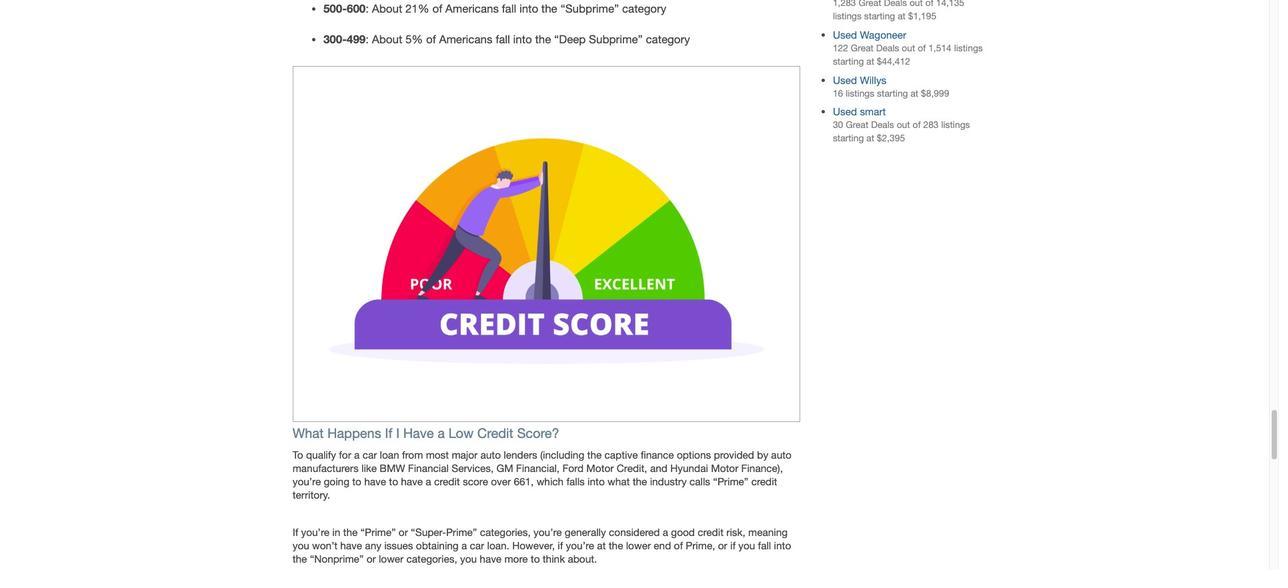 Task type: describe. For each thing, give the bounding box(es) containing it.
30 great deals out of 283 listings starting at
[[833, 120, 970, 144]]

2 if from the left
[[730, 540, 736, 552]]

"nonprime"
[[310, 553, 364, 565]]

and
[[650, 462, 668, 474]]

what
[[608, 476, 630, 488]]

any
[[365, 540, 382, 552]]

territory.
[[293, 489, 330, 501]]

credit inside if you're in the "prime" or "super-prime" categories, you're generally considered a good credit risk, meaning you won't have any issues obtaining a car loan. however, if you're at the lower end of prime, or if you fall into the "nonprime" or lower categories, you have more to think about.
[[698, 527, 724, 539]]

financial
[[408, 462, 449, 474]]

like
[[362, 462, 377, 474]]

the down considered
[[609, 540, 623, 552]]

0 horizontal spatial to
[[352, 476, 362, 488]]

(including
[[540, 449, 585, 461]]

: for 300-499
[[366, 33, 369, 46]]

score
[[463, 476, 488, 488]]

finance
[[641, 449, 674, 461]]

30
[[833, 120, 843, 130]]

deals for used smart
[[871, 120, 894, 130]]

loan.
[[487, 540, 510, 552]]

issues
[[384, 540, 413, 552]]

great inside 1,283 great deals out of 14,135 listings starting at
[[859, 0, 882, 8]]

$8,999
[[921, 88, 950, 98]]

have down the like
[[364, 476, 386, 488]]

300-499 : about 5% of americans fall into the "deep subprime" category
[[323, 32, 690, 46]]

prime,
[[686, 540, 715, 552]]

into inside 500-600 : about 21% of americans fall into the "subprime" category
[[520, 2, 538, 15]]

into inside to qualify for a car loan from most major auto lenders (including the captive finance options provided by auto manufacturers like bmw financial services, gm financial, ford motor credit, and hyundai motor finance), you're going to have to have a credit score over 661, which falls into what the industry calls "prime" credit territory.
[[588, 476, 605, 488]]

used wagoneer
[[833, 29, 907, 41]]

prime"
[[446, 527, 477, 539]]

deals inside 1,283 great deals out of 14,135 listings starting at
[[884, 0, 907, 8]]

have down loan.
[[480, 553, 502, 565]]

1 motor from the left
[[587, 462, 614, 474]]

finance),
[[742, 462, 783, 474]]

happens
[[328, 426, 381, 441]]

2 motor from the left
[[711, 462, 739, 474]]

2 horizontal spatial credit
[[752, 476, 778, 488]]

122 great deals out of 1,514 listings starting at
[[833, 43, 983, 67]]

you're up won't
[[301, 527, 330, 539]]

improve credit image
[[293, 66, 801, 422]]

low
[[449, 426, 474, 441]]

out inside 1,283 great deals out of 14,135 listings starting at
[[910, 0, 923, 8]]

great for smart
[[846, 120, 869, 130]]

if you're in the "prime" or "super-prime" categories, you're generally considered a good credit risk, meaning you won't have any issues obtaining a car loan. however, if you're at the lower end of prime, or if you fall into the "nonprime" or lower categories, you have more to think about.
[[293, 527, 791, 565]]

smart
[[860, 106, 886, 118]]

"super-
[[411, 527, 446, 539]]

gm
[[497, 462, 513, 474]]

of inside 300-499 : about 5% of americans fall into the "deep subprime" category
[[426, 33, 436, 46]]

however,
[[512, 540, 555, 552]]

captive
[[605, 449, 638, 461]]

of inside 500-600 : about 21% of americans fall into the "subprime" category
[[433, 2, 442, 15]]

for
[[339, 449, 351, 461]]

ford
[[563, 462, 584, 474]]

wagoneer
[[860, 29, 907, 41]]

car inside if you're in the "prime" or "super-prime" categories, you're generally considered a good credit risk, meaning you won't have any issues obtaining a car loan. however, if you're at the lower end of prime, or if you fall into the "nonprime" or lower categories, you have more to think about.
[[470, 540, 484, 552]]

great for wagoneer
[[851, 43, 874, 53]]

used smart link
[[833, 106, 886, 118]]

starting for $44,412
[[833, 56, 864, 67]]

500-
[[323, 1, 347, 15]]

used willys link
[[833, 74, 887, 86]]

i
[[396, 426, 400, 441]]

0 vertical spatial or
[[399, 527, 408, 539]]

considered
[[609, 527, 660, 539]]

you're inside to qualify for a car loan from most major auto lenders (including the captive finance options provided by auto manufacturers like bmw financial services, gm financial, ford motor credit, and hyundai motor finance), you're going to have to have a credit score over 661, which falls into what the industry calls "prime" credit territory.
[[293, 476, 321, 488]]

calls
[[690, 476, 711, 488]]

listings for 30 great deals out of 283 listings starting at
[[942, 120, 970, 130]]

1 horizontal spatial you
[[460, 553, 477, 565]]

the inside 300-499 : about 5% of americans fall into the "deep subprime" category
[[535, 33, 551, 46]]

0 horizontal spatial you
[[293, 540, 309, 552]]

willys
[[860, 74, 887, 86]]

americans for 600
[[446, 2, 499, 15]]

0 horizontal spatial credit
[[434, 476, 460, 488]]

500-600 : about 21% of americans fall into the "subprime" category
[[323, 1, 667, 15]]

provided
[[714, 449, 755, 461]]

used for used smart
[[833, 106, 857, 118]]

21%
[[406, 2, 429, 15]]

122
[[833, 43, 849, 53]]

1,514
[[929, 43, 952, 53]]

to
[[293, 449, 303, 461]]

think
[[543, 553, 565, 565]]

of inside the 122 great deals out of 1,514 listings starting at
[[918, 43, 926, 53]]

"deep
[[554, 33, 586, 46]]

starting for $2,395
[[833, 133, 864, 144]]

financial,
[[516, 462, 560, 474]]

a left low
[[438, 426, 445, 441]]

obtaining
[[416, 540, 459, 552]]

the inside 500-600 : about 21% of americans fall into the "subprime" category
[[542, 2, 558, 15]]

have down financial
[[401, 476, 423, 488]]

a down 'prime"'
[[462, 540, 467, 552]]

if inside if you're in the "prime" or "super-prime" categories, you're generally considered a good credit risk, meaning you won't have any issues obtaining a car loan. however, if you're at the lower end of prime, or if you fall into the "nonprime" or lower categories, you have more to think about.
[[293, 527, 298, 539]]

lenders
[[504, 449, 538, 461]]

what happens if i have a low credit score?
[[293, 426, 560, 441]]

qualify
[[306, 449, 336, 461]]

used for used wagoneer
[[833, 29, 857, 41]]

$2,395
[[877, 133, 905, 144]]

good
[[671, 527, 695, 539]]

credit
[[477, 426, 514, 441]]

fall for 600
[[502, 2, 517, 15]]

1 horizontal spatial to
[[389, 476, 398, 488]]

subprime"
[[589, 33, 643, 46]]

the left the "nonprime"
[[293, 553, 307, 565]]

car inside to qualify for a car loan from most major auto lenders (including the captive finance options provided by auto manufacturers like bmw financial services, gm financial, ford motor credit, and hyundai motor finance), you're going to have to have a credit score over 661, which falls into what the industry calls "prime" credit territory.
[[363, 449, 377, 461]]

major
[[452, 449, 478, 461]]

at for $2,395
[[867, 133, 875, 144]]

600
[[347, 1, 366, 15]]

listings inside used willys 16 listings starting at $8,999
[[846, 88, 875, 98]]

from
[[402, 449, 423, 461]]

loan
[[380, 449, 399, 461]]

industry
[[650, 476, 687, 488]]



Task type: locate. For each thing, give the bounding box(es) containing it.
services,
[[452, 462, 494, 474]]

americans up 300-499 : about 5% of americans fall into the "deep subprime" category
[[446, 2, 499, 15]]

1 horizontal spatial car
[[470, 540, 484, 552]]

2 used from the top
[[833, 74, 857, 86]]

starting down 30
[[833, 133, 864, 144]]

: inside 300-499 : about 5% of americans fall into the "deep subprime" category
[[366, 33, 369, 46]]

credit down finance),
[[752, 476, 778, 488]]

hyundai
[[671, 462, 708, 474]]

if down risk,
[[730, 540, 736, 552]]

you're up about.
[[566, 540, 594, 552]]

about.
[[568, 553, 597, 565]]

or up issues at the left of the page
[[399, 527, 408, 539]]

auto right by
[[771, 449, 792, 461]]

1 vertical spatial categories,
[[407, 553, 457, 565]]

to down however,
[[531, 553, 540, 565]]

of left 283
[[913, 120, 921, 130]]

meaning
[[749, 527, 788, 539]]

more
[[505, 553, 528, 565]]

2 vertical spatial out
[[897, 120, 910, 130]]

"prime" inside if you're in the "prime" or "super-prime" categories, you're generally considered a good credit risk, meaning you won't have any issues obtaining a car loan. however, if you're at the lower end of prime, or if you fall into the "nonprime" or lower categories, you have more to think about.
[[361, 527, 396, 539]]

1 vertical spatial category
[[646, 33, 690, 46]]

of inside 30 great deals out of 283 listings starting at
[[913, 120, 921, 130]]

a right for
[[354, 449, 360, 461]]

credit up prime,
[[698, 527, 724, 539]]

2 about from the top
[[372, 33, 402, 46]]

listings inside the 122 great deals out of 1,514 listings starting at
[[954, 43, 983, 53]]

what
[[293, 426, 324, 441]]

you're up however,
[[534, 527, 562, 539]]

0 vertical spatial "prime"
[[713, 476, 749, 488]]

or
[[399, 527, 408, 539], [718, 540, 728, 552], [367, 553, 376, 565]]

at
[[898, 11, 906, 21], [867, 56, 875, 67], [911, 88, 919, 98], [867, 133, 875, 144], [597, 540, 606, 552]]

into up 300-499 : about 5% of americans fall into the "deep subprime" category
[[520, 2, 538, 15]]

category
[[622, 2, 667, 15], [646, 33, 690, 46]]

if
[[385, 426, 393, 441], [293, 527, 298, 539]]

manufacturers
[[293, 462, 359, 474]]

listings inside 30 great deals out of 283 listings starting at
[[942, 120, 970, 130]]

1 vertical spatial used
[[833, 74, 857, 86]]

of right 21%
[[433, 2, 442, 15]]

0 vertical spatial about
[[372, 2, 402, 15]]

$1,195
[[909, 11, 937, 21]]

661,
[[514, 476, 534, 488]]

a
[[438, 426, 445, 441], [354, 449, 360, 461], [426, 476, 431, 488], [663, 527, 668, 539], [462, 540, 467, 552]]

generally
[[565, 527, 606, 539]]

1 vertical spatial if
[[293, 527, 298, 539]]

0 vertical spatial used
[[833, 29, 857, 41]]

2 vertical spatial deals
[[871, 120, 894, 130]]

of left 1,514
[[918, 43, 926, 53]]

to qualify for a car loan from most major auto lenders (including the captive finance options provided by auto manufacturers like bmw financial services, gm financial, ford motor credit, and hyundai motor finance), you're going to have to have a credit score over 661, which falls into what the industry calls "prime" credit territory.
[[293, 449, 792, 501]]

listings down 1,283
[[833, 11, 862, 21]]

about for 600
[[372, 2, 402, 15]]

auto up gm
[[481, 449, 501, 461]]

out for smart
[[897, 120, 910, 130]]

: right 500-
[[366, 2, 369, 15]]

about
[[372, 2, 402, 15], [372, 33, 402, 46]]

0 horizontal spatial auto
[[481, 449, 501, 461]]

used up the 122
[[833, 29, 857, 41]]

1 vertical spatial car
[[470, 540, 484, 552]]

or down any
[[367, 553, 376, 565]]

fall inside 500-600 : about 21% of americans fall into the "subprime" category
[[502, 2, 517, 15]]

0 horizontal spatial if
[[558, 540, 563, 552]]

out inside 30 great deals out of 283 listings starting at
[[897, 120, 910, 130]]

0 vertical spatial category
[[622, 2, 667, 15]]

1 vertical spatial lower
[[379, 553, 404, 565]]

0 horizontal spatial if
[[293, 527, 298, 539]]

at up willys
[[867, 56, 875, 67]]

1 about from the top
[[372, 2, 402, 15]]

in
[[332, 527, 340, 539]]

great down used smart link at the right top of the page
[[846, 120, 869, 130]]

americans inside 300-499 : about 5% of americans fall into the "deep subprime" category
[[439, 33, 493, 46]]

1 horizontal spatial "prime"
[[713, 476, 749, 488]]

2 vertical spatial used
[[833, 106, 857, 118]]

fall up 300-499 : about 5% of americans fall into the "deep subprime" category
[[502, 2, 517, 15]]

if down territory.
[[293, 527, 298, 539]]

2 vertical spatial or
[[367, 553, 376, 565]]

2 horizontal spatial you
[[739, 540, 755, 552]]

motor up what
[[587, 462, 614, 474]]

fall inside if you're in the "prime" or "super-prime" categories, you're generally considered a good credit risk, meaning you won't have any issues obtaining a car loan. however, if you're at the lower end of prime, or if you fall into the "nonprime" or lower categories, you have more to think about.
[[758, 540, 771, 552]]

0 vertical spatial :
[[366, 2, 369, 15]]

great inside the 122 great deals out of 1,514 listings starting at
[[851, 43, 874, 53]]

0 vertical spatial if
[[385, 426, 393, 441]]

risk,
[[727, 527, 746, 539]]

at down 'generally'
[[597, 540, 606, 552]]

at left '$2,395'
[[867, 133, 875, 144]]

a up end
[[663, 527, 668, 539]]

bmw
[[380, 462, 405, 474]]

deals up '$2,395'
[[871, 120, 894, 130]]

about left 5%
[[372, 33, 402, 46]]

if up think
[[558, 540, 563, 552]]

credit,
[[617, 462, 648, 474]]

used up 30
[[833, 106, 857, 118]]

starting inside 30 great deals out of 283 listings starting at
[[833, 133, 864, 144]]

categories, up loan.
[[480, 527, 531, 539]]

fall down 500-600 : about 21% of americans fall into the "subprime" category
[[496, 33, 510, 46]]

the
[[542, 2, 558, 15], [535, 33, 551, 46], [587, 449, 602, 461], [633, 476, 647, 488], [343, 527, 358, 539], [609, 540, 623, 552], [293, 553, 307, 565]]

if
[[558, 540, 563, 552], [730, 540, 736, 552]]

1 vertical spatial about
[[372, 33, 402, 46]]

1 used from the top
[[833, 29, 857, 41]]

car down 'prime"'
[[470, 540, 484, 552]]

you
[[293, 540, 309, 552], [739, 540, 755, 552], [460, 553, 477, 565]]

the down credit,
[[633, 476, 647, 488]]

0 horizontal spatial categories,
[[407, 553, 457, 565]]

2 vertical spatial great
[[846, 120, 869, 130]]

out inside the 122 great deals out of 1,514 listings starting at
[[902, 43, 916, 53]]

1 horizontal spatial lower
[[626, 540, 651, 552]]

you're up territory.
[[293, 476, 321, 488]]

listings right 283
[[942, 120, 970, 130]]

category up subprime"
[[622, 2, 667, 15]]

fall
[[502, 2, 517, 15], [496, 33, 510, 46], [758, 540, 771, 552]]

"prime" down provided
[[713, 476, 749, 488]]

1 horizontal spatial credit
[[698, 527, 724, 539]]

1 vertical spatial americans
[[439, 33, 493, 46]]

2 horizontal spatial to
[[531, 553, 540, 565]]

used willys 16 listings starting at $8,999
[[833, 74, 950, 98]]

0 horizontal spatial "prime"
[[361, 527, 396, 539]]

of inside 1,283 great deals out of 14,135 listings starting at
[[926, 0, 934, 8]]

to
[[352, 476, 362, 488], [389, 476, 398, 488], [531, 553, 540, 565]]

of up $1,195 on the top right
[[926, 0, 934, 8]]

at left $8,999
[[911, 88, 919, 98]]

at inside if you're in the "prime" or "super-prime" categories, you're generally considered a good credit risk, meaning you won't have any issues obtaining a car loan. however, if you're at the lower end of prime, or if you fall into the "nonprime" or lower categories, you have more to think about.
[[597, 540, 606, 552]]

you left won't
[[293, 540, 309, 552]]

1 horizontal spatial auto
[[771, 449, 792, 461]]

about inside 500-600 : about 21% of americans fall into the "subprime" category
[[372, 2, 402, 15]]

into right falls at left bottom
[[588, 476, 605, 488]]

if left i
[[385, 426, 393, 441]]

deals inside the 122 great deals out of 1,514 listings starting at
[[877, 43, 900, 53]]

: inside 500-600 : about 21% of americans fall into the "subprime" category
[[366, 2, 369, 15]]

"prime" inside to qualify for a car loan from most major auto lenders (including the captive finance options provided by auto manufacturers like bmw financial services, gm financial, ford motor credit, and hyundai motor finance), you're going to have to have a credit score over 661, which falls into what the industry calls "prime" credit territory.
[[713, 476, 749, 488]]

americans
[[446, 2, 499, 15], [439, 33, 493, 46]]

starting down the 122
[[833, 56, 864, 67]]

have
[[403, 426, 434, 441]]

into down 500-600 : about 21% of americans fall into the "subprime" category
[[513, 33, 532, 46]]

283
[[924, 120, 939, 130]]

about for 499
[[372, 33, 402, 46]]

to inside if you're in the "prime" or "super-prime" categories, you're generally considered a good credit risk, meaning you won't have any issues obtaining a car loan. however, if you're at the lower end of prime, or if you fall into the "nonprime" or lower categories, you have more to think about.
[[531, 553, 540, 565]]

credit down financial
[[434, 476, 460, 488]]

lower down considered
[[626, 540, 651, 552]]

at left $1,195 on the top right
[[898, 11, 906, 21]]

out up '$44,412'
[[902, 43, 916, 53]]

into down meaning
[[774, 540, 791, 552]]

americans down 500-600 : about 21% of americans fall into the "subprime" category
[[439, 33, 493, 46]]

0 vertical spatial fall
[[502, 2, 517, 15]]

fall for 499
[[496, 33, 510, 46]]

2 auto from the left
[[771, 449, 792, 461]]

of inside if you're in the "prime" or "super-prime" categories, you're generally considered a good credit risk, meaning you won't have any issues obtaining a car loan. however, if you're at the lower end of prime, or if you fall into the "nonprime" or lower categories, you have more to think about.
[[674, 540, 683, 552]]

listings for 1,283 great deals out of 14,135 listings starting at
[[833, 11, 862, 21]]

over
[[491, 476, 511, 488]]

1 horizontal spatial if
[[730, 540, 736, 552]]

category inside 500-600 : about 21% of americans fall into the "subprime" category
[[622, 2, 667, 15]]

5%
[[406, 33, 423, 46]]

1 vertical spatial or
[[718, 540, 728, 552]]

14,135
[[936, 0, 965, 8]]

great
[[859, 0, 882, 8], [851, 43, 874, 53], [846, 120, 869, 130]]

1 vertical spatial out
[[902, 43, 916, 53]]

0 horizontal spatial lower
[[379, 553, 404, 565]]

you're
[[293, 476, 321, 488], [301, 527, 330, 539], [534, 527, 562, 539], [566, 540, 594, 552]]

3 used from the top
[[833, 106, 857, 118]]

0 vertical spatial lower
[[626, 540, 651, 552]]

:
[[366, 2, 369, 15], [366, 33, 369, 46]]

to down bmw
[[389, 476, 398, 488]]

1 if from the left
[[558, 540, 563, 552]]

category right subprime"
[[646, 33, 690, 46]]

the left "deep
[[535, 33, 551, 46]]

300-
[[323, 32, 347, 46]]

great inside 30 great deals out of 283 listings starting at
[[846, 120, 869, 130]]

starting up wagoneer
[[865, 11, 896, 21]]

by
[[757, 449, 769, 461]]

deals down wagoneer
[[877, 43, 900, 53]]

about inside 300-499 : about 5% of americans fall into the "deep subprime" category
[[372, 33, 402, 46]]

0 horizontal spatial motor
[[587, 462, 614, 474]]

1 vertical spatial great
[[851, 43, 874, 53]]

1 horizontal spatial motor
[[711, 462, 739, 474]]

fall down meaning
[[758, 540, 771, 552]]

out up '$2,395'
[[897, 120, 910, 130]]

1 vertical spatial :
[[366, 33, 369, 46]]

"prime" up any
[[361, 527, 396, 539]]

used smart
[[833, 106, 886, 118]]

$44,412
[[877, 56, 911, 67]]

won't
[[312, 540, 338, 552]]

at for $44,412
[[867, 56, 875, 67]]

1 horizontal spatial categories,
[[480, 527, 531, 539]]

0 horizontal spatial or
[[367, 553, 376, 565]]

categories,
[[480, 527, 531, 539], [407, 553, 457, 565]]

most
[[426, 449, 449, 461]]

deals for used wagoneer
[[877, 43, 900, 53]]

the up "deep
[[542, 2, 558, 15]]

499
[[347, 32, 366, 46]]

2 horizontal spatial or
[[718, 540, 728, 552]]

americans for 499
[[439, 33, 493, 46]]

have up the "nonprime"
[[340, 540, 362, 552]]

16
[[833, 88, 843, 98]]

at inside 30 great deals out of 283 listings starting at
[[867, 133, 875, 144]]

listings inside 1,283 great deals out of 14,135 listings starting at
[[833, 11, 862, 21]]

1 vertical spatial deals
[[877, 43, 900, 53]]

1,283
[[833, 0, 856, 8]]

you down risk,
[[739, 540, 755, 552]]

0 vertical spatial deals
[[884, 0, 907, 8]]

americans inside 500-600 : about 21% of americans fall into the "subprime" category
[[446, 2, 499, 15]]

used
[[833, 29, 857, 41], [833, 74, 857, 86], [833, 106, 857, 118]]

listings down used willys link
[[846, 88, 875, 98]]

1 vertical spatial fall
[[496, 33, 510, 46]]

about left 21%
[[372, 2, 402, 15]]

a down financial
[[426, 476, 431, 488]]

out
[[910, 0, 923, 8], [902, 43, 916, 53], [897, 120, 910, 130]]

auto
[[481, 449, 501, 461], [771, 449, 792, 461]]

starting for $1,195
[[865, 11, 896, 21]]

fall inside 300-499 : about 5% of americans fall into the "deep subprime" category
[[496, 33, 510, 46]]

starting inside used willys 16 listings starting at $8,999
[[877, 88, 908, 98]]

out for wagoneer
[[902, 43, 916, 53]]

listings for 122 great deals out of 1,514 listings starting at
[[954, 43, 983, 53]]

lower
[[626, 540, 651, 552], [379, 553, 404, 565]]

1,283 great deals out of 14,135 listings starting at
[[833, 0, 965, 21]]

"subprime"
[[561, 2, 619, 15]]

out up $1,195 on the top right
[[910, 0, 923, 8]]

deals
[[884, 0, 907, 8], [877, 43, 900, 53], [871, 120, 894, 130]]

0 vertical spatial car
[[363, 449, 377, 461]]

score?
[[517, 426, 560, 441]]

category inside 300-499 : about 5% of americans fall into the "deep subprime" category
[[646, 33, 690, 46]]

at inside 1,283 great deals out of 14,135 listings starting at
[[898, 11, 906, 21]]

listings right 1,514
[[954, 43, 983, 53]]

1 horizontal spatial or
[[399, 527, 408, 539]]

at inside the 122 great deals out of 1,514 listings starting at
[[867, 56, 875, 67]]

which
[[537, 476, 564, 488]]

used wagoneer link
[[833, 29, 907, 41]]

end
[[654, 540, 671, 552]]

used inside used willys 16 listings starting at $8,999
[[833, 74, 857, 86]]

starting inside the 122 great deals out of 1,514 listings starting at
[[833, 56, 864, 67]]

0 vertical spatial out
[[910, 0, 923, 8]]

you down 'prime"'
[[460, 553, 477, 565]]

car up the like
[[363, 449, 377, 461]]

lower down issues at the left of the page
[[379, 553, 404, 565]]

great down used wagoneer link
[[851, 43, 874, 53]]

1 vertical spatial "prime"
[[361, 527, 396, 539]]

deals inside 30 great deals out of 283 listings starting at
[[871, 120, 894, 130]]

1 horizontal spatial if
[[385, 426, 393, 441]]

of right 5%
[[426, 33, 436, 46]]

to down the like
[[352, 476, 362, 488]]

1 auto from the left
[[481, 449, 501, 461]]

going
[[324, 476, 350, 488]]

the right in
[[343, 527, 358, 539]]

at for $1,195
[[898, 11, 906, 21]]

of down good
[[674, 540, 683, 552]]

: for 500-600
[[366, 2, 369, 15]]

1 : from the top
[[366, 2, 369, 15]]

deals up wagoneer
[[884, 0, 907, 8]]

0 vertical spatial categories,
[[480, 527, 531, 539]]

into inside 300-499 : about 5% of americans fall into the "deep subprime" category
[[513, 33, 532, 46]]

2 vertical spatial fall
[[758, 540, 771, 552]]

starting down willys
[[877, 88, 908, 98]]

into inside if you're in the "prime" or "super-prime" categories, you're generally considered a good credit risk, meaning you won't have any issues obtaining a car loan. however, if you're at the lower end of prime, or if you fall into the "nonprime" or lower categories, you have more to think about.
[[774, 540, 791, 552]]

motor down provided
[[711, 462, 739, 474]]

car
[[363, 449, 377, 461], [470, 540, 484, 552]]

great right 1,283
[[859, 0, 882, 8]]

falls
[[567, 476, 585, 488]]

at inside used willys 16 listings starting at $8,999
[[911, 88, 919, 98]]

or down risk,
[[718, 540, 728, 552]]

listings
[[833, 11, 862, 21], [954, 43, 983, 53], [846, 88, 875, 98], [942, 120, 970, 130]]

options
[[677, 449, 711, 461]]

: right "300-"
[[366, 33, 369, 46]]

categories, down obtaining
[[407, 553, 457, 565]]

2 : from the top
[[366, 33, 369, 46]]

"prime"
[[713, 476, 749, 488], [361, 527, 396, 539]]

0 horizontal spatial car
[[363, 449, 377, 461]]

the left captive
[[587, 449, 602, 461]]

into
[[520, 2, 538, 15], [513, 33, 532, 46], [588, 476, 605, 488], [774, 540, 791, 552]]

starting inside 1,283 great deals out of 14,135 listings starting at
[[865, 11, 896, 21]]

used for used willys 16 listings starting at $8,999
[[833, 74, 857, 86]]

used up 16
[[833, 74, 857, 86]]

0 vertical spatial great
[[859, 0, 882, 8]]

0 vertical spatial americans
[[446, 2, 499, 15]]



Task type: vqa. For each thing, say whether or not it's contained in the screenshot.


